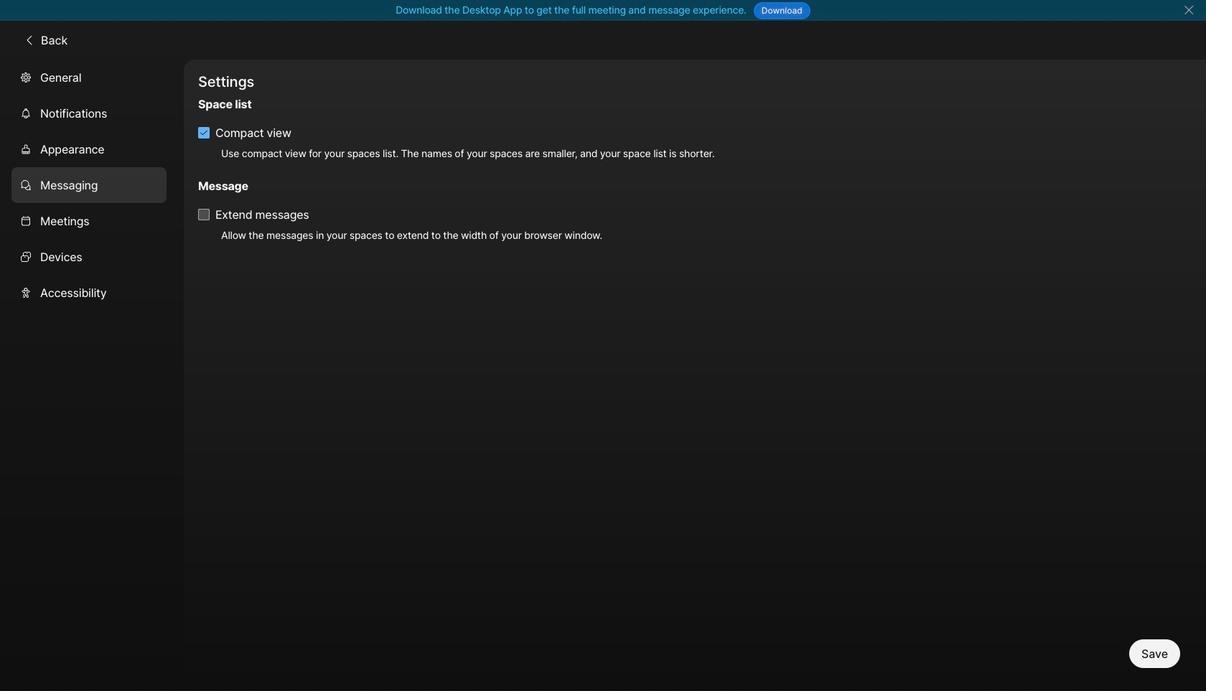 Task type: vqa. For each thing, say whether or not it's contained in the screenshot.
Webex TAB LIST
no



Task type: describe. For each thing, give the bounding box(es) containing it.
general tab
[[11, 59, 167, 95]]

accessibility tab
[[11, 275, 167, 311]]

settings navigation
[[0, 59, 184, 692]]

cancel_16 image
[[1184, 4, 1195, 16]]

devices tab
[[11, 239, 167, 275]]



Task type: locate. For each thing, give the bounding box(es) containing it.
notifications tab
[[11, 95, 167, 131]]

appearance tab
[[11, 131, 167, 167]]

meetings tab
[[11, 203, 167, 239]]

messaging tab
[[11, 167, 167, 203]]



